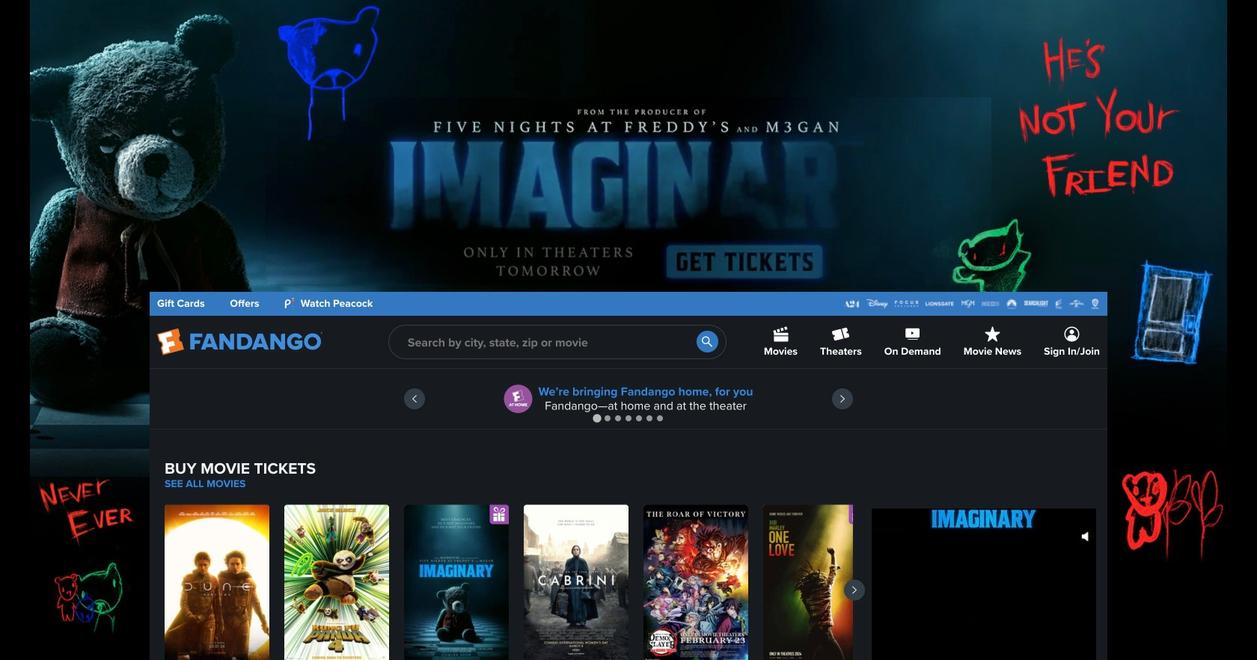 Task type: describe. For each thing, give the bounding box(es) containing it.
bob marley: one love (2024) poster image
[[764, 505, 868, 660]]

imaginary (2024) poster image
[[404, 505, 509, 660]]

gift box white image for imaginary (2024) poster image
[[490, 505, 509, 524]]

dune: part two (2024) poster image
[[165, 505, 269, 660]]

select a slide to show tab list
[[150, 412, 1108, 424]]



Task type: locate. For each thing, give the bounding box(es) containing it.
region
[[150, 369, 1108, 429], [165, 505, 868, 660]]

0 vertical spatial advertisement element
[[266, 97, 992, 284]]

gift box white image for bob marley: one love (2024) poster image at the right bottom of the page
[[849, 505, 868, 524]]

1 vertical spatial advertisement element
[[872, 509, 1097, 660]]

gift box white image
[[490, 505, 509, 524], [849, 505, 868, 524]]

0 vertical spatial region
[[150, 369, 1108, 429]]

1 gift box white image from the left
[[490, 505, 509, 524]]

None search field
[[388, 325, 727, 359]]

1 vertical spatial region
[[165, 505, 868, 660]]

kung fu panda 4 (2024) poster image
[[284, 505, 389, 660]]

0 horizontal spatial gift box white image
[[490, 505, 509, 524]]

demon slayer: kimetsu no yaiba - to the hashira training (2024) poster image
[[644, 505, 749, 660]]

1 horizontal spatial gift box white image
[[849, 505, 868, 524]]

Search by city, state, zip or movie text field
[[388, 325, 727, 359]]

advertisement element
[[266, 97, 992, 284], [872, 509, 1097, 660]]

cabrini (2024) poster image
[[524, 505, 629, 660]]

2 gift box white image from the left
[[849, 505, 868, 524]]

offer icon image
[[504, 385, 533, 413]]



